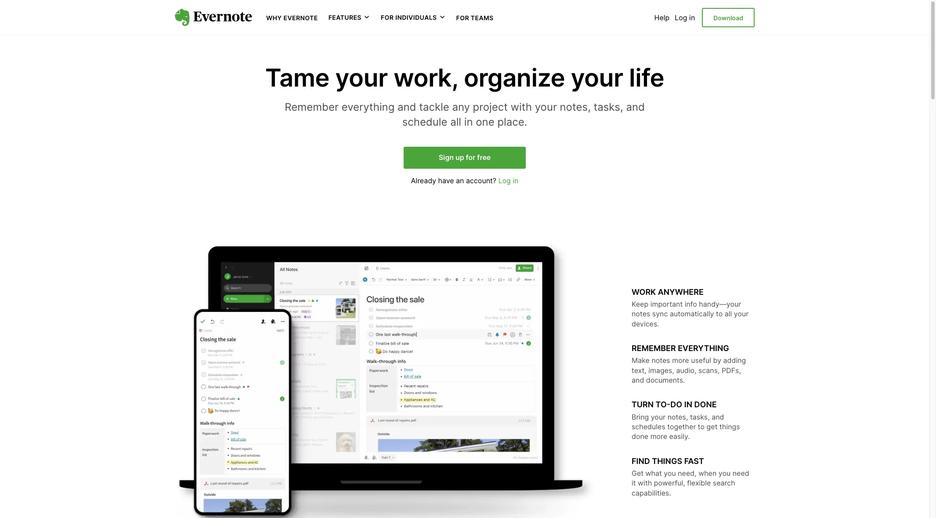 Task type: vqa. For each thing, say whether or not it's contained in the screenshot.
the leftmost everything
yes



Task type: describe. For each thing, give the bounding box(es) containing it.
need,
[[679, 469, 697, 478]]

in inside turn to-do in done bring your notes, tasks, and schedules together to get things done more easily.
[[685, 400, 693, 410]]

project
[[473, 101, 508, 114]]

teams
[[471, 14, 494, 22]]

notes inside work anywhere keep important info handy—your notes sync automatically to all your devices.
[[632, 310, 651, 318]]

tame
[[265, 63, 330, 93]]

0 vertical spatial log in link
[[675, 13, 696, 22]]

life
[[630, 63, 665, 93]]

schedules
[[632, 423, 666, 431]]

in right account?
[[513, 176, 519, 185]]

with inside 'find things fast get what you need, when you need it with powerful, flexible search capabilities.'
[[638, 479, 653, 488]]

easily.
[[670, 432, 691, 441]]

automatically
[[670, 310, 715, 318]]

and down life
[[627, 101, 645, 114]]

for
[[466, 153, 476, 162]]

devices.
[[632, 320, 660, 328]]

work,
[[394, 63, 458, 93]]

find things fast get what you need, when you need it with powerful, flexible search capabilities.
[[632, 457, 750, 498]]

handy—your
[[700, 300, 742, 309]]

keep
[[632, 300, 649, 309]]

search
[[714, 479, 736, 488]]

work anywhere keep important info handy—your notes sync automatically to all your devices.
[[632, 287, 749, 328]]

need
[[733, 469, 750, 478]]

for individuals button
[[381, 13, 446, 22]]

turn
[[632, 400, 654, 410]]

your inside turn to-do in done bring your notes, tasks, and schedules together to get things done more easily.
[[652, 413, 666, 422]]

0 horizontal spatial log
[[499, 176, 511, 185]]

everything for scans,
[[678, 344, 730, 353]]

0 horizontal spatial log in link
[[499, 176, 519, 185]]

documents.
[[647, 376, 686, 385]]

for teams
[[457, 14, 494, 22]]

free
[[478, 153, 491, 162]]

for for for individuals
[[381, 14, 394, 21]]

make
[[632, 356, 650, 365]]

sign up for free link
[[404, 147, 526, 169]]

why evernote link
[[266, 13, 318, 22]]

in inside remember everything and tackle any project with your notes, tasks, and schedule all in one place.
[[465, 116, 473, 128]]

help
[[655, 13, 670, 22]]

audio,
[[677, 366, 697, 375]]

for individuals
[[381, 14, 437, 21]]

it
[[632, 479, 636, 488]]

turn to-do in done bring your notes, tasks, and schedules together to get things done more easily.
[[632, 400, 741, 441]]

do
[[671, 400, 683, 410]]

1 horizontal spatial log
[[675, 13, 688, 22]]

adding
[[724, 356, 747, 365]]

features button
[[329, 13, 371, 22]]

individuals
[[396, 14, 437, 21]]

with inside remember everything and tackle any project with your notes, tasks, and schedule all in one place.
[[511, 101, 532, 114]]

organize
[[464, 63, 565, 93]]

features
[[329, 14, 362, 21]]

account?
[[466, 176, 497, 185]]

bring
[[632, 413, 650, 422]]

flexible
[[688, 479, 712, 488]]

sign
[[439, 153, 454, 162]]

to-
[[656, 400, 671, 410]]

already
[[411, 176, 437, 185]]

one
[[476, 116, 495, 128]]

up
[[456, 153, 465, 162]]

to inside turn to-do in done bring your notes, tasks, and schedules together to get things done more easily.
[[699, 423, 705, 431]]

place.
[[498, 116, 528, 128]]

what
[[646, 469, 663, 478]]

more inside turn to-do in done bring your notes, tasks, and schedules together to get things done more easily.
[[651, 432, 668, 441]]

find
[[632, 457, 651, 466]]

your inside work anywhere keep important info handy—your notes sync automatically to all your devices.
[[735, 310, 749, 318]]

log in
[[675, 13, 696, 22]]

any
[[453, 101, 470, 114]]

2 you from the left
[[719, 469, 731, 478]]

scans,
[[699, 366, 720, 375]]

text,
[[632, 366, 647, 375]]

notes, inside remember everything and tackle any project with your notes, tasks, and schedule all in one place.
[[560, 101, 591, 114]]

evernote logo image
[[175, 9, 252, 26]]



Task type: locate. For each thing, give the bounding box(es) containing it.
why
[[266, 14, 282, 22]]

things up the what
[[653, 457, 683, 466]]

an
[[456, 176, 465, 185]]

all down any
[[451, 116, 462, 128]]

useful
[[692, 356, 712, 365]]

things right 'get' at the right bottom
[[720, 423, 741, 431]]

remember for remember everything and tackle any project with your notes, tasks, and schedule all in one place.
[[285, 101, 339, 114]]

done up 'get' at the right bottom
[[695, 400, 717, 410]]

0 vertical spatial notes
[[632, 310, 651, 318]]

for teams link
[[457, 13, 494, 22]]

1 horizontal spatial more
[[673, 356, 690, 365]]

1 you from the left
[[664, 469, 677, 478]]

0 horizontal spatial things
[[653, 457, 683, 466]]

0 vertical spatial more
[[673, 356, 690, 365]]

sync
[[653, 310, 668, 318]]

all down handy—your at right bottom
[[725, 310, 733, 318]]

with
[[511, 101, 532, 114], [638, 479, 653, 488]]

get
[[707, 423, 718, 431]]

and
[[398, 101, 417, 114], [627, 101, 645, 114], [632, 376, 645, 385], [712, 413, 725, 422]]

1 vertical spatial to
[[699, 423, 705, 431]]

to
[[717, 310, 723, 318], [699, 423, 705, 431]]

0 horizontal spatial tasks,
[[594, 101, 624, 114]]

your inside remember everything and tackle any project with your notes, tasks, and schedule all in one place.
[[535, 101, 557, 114]]

why evernote
[[266, 14, 318, 22]]

1 vertical spatial with
[[638, 479, 653, 488]]

in right help link
[[690, 13, 696, 22]]

0 horizontal spatial everything
[[342, 101, 395, 114]]

with up place.
[[511, 101, 532, 114]]

1 horizontal spatial to
[[717, 310, 723, 318]]

0 vertical spatial tasks,
[[594, 101, 624, 114]]

0 horizontal spatial with
[[511, 101, 532, 114]]

tame your work, organize your life
[[265, 63, 665, 93]]

evernote ui on desktop and mobile image
[[175, 242, 597, 518]]

notes down keep
[[632, 310, 651, 318]]

for
[[381, 14, 394, 21], [457, 14, 470, 22]]

0 vertical spatial done
[[695, 400, 717, 410]]

0 horizontal spatial for
[[381, 14, 394, 21]]

with right it
[[638, 479, 653, 488]]

you up search
[[719, 469, 731, 478]]

0 vertical spatial remember
[[285, 101, 339, 114]]

1 vertical spatial more
[[651, 432, 668, 441]]

info
[[685, 300, 698, 309]]

all inside work anywhere keep important info handy—your notes sync automatically to all your devices.
[[725, 310, 733, 318]]

things inside turn to-do in done bring your notes, tasks, and schedules together to get things done more easily.
[[720, 423, 741, 431]]

log in link right account?
[[499, 176, 519, 185]]

0 vertical spatial notes,
[[560, 101, 591, 114]]

more inside remember everything make notes more useful by adding text, images, audio, scans, pdfs, and documents.
[[673, 356, 690, 365]]

all
[[451, 116, 462, 128], [725, 310, 733, 318]]

done down schedules
[[632, 432, 649, 441]]

more down schedules
[[651, 432, 668, 441]]

to left 'get' at the right bottom
[[699, 423, 705, 431]]

tackle
[[420, 101, 450, 114]]

in right do
[[685, 400, 693, 410]]

and up 'schedule'
[[398, 101, 417, 114]]

0 vertical spatial things
[[720, 423, 741, 431]]

all inside remember everything and tackle any project with your notes, tasks, and schedule all in one place.
[[451, 116, 462, 128]]

1 vertical spatial remember
[[632, 344, 677, 353]]

remember everything and tackle any project with your notes, tasks, and schedule all in one place.
[[285, 101, 645, 128]]

anywhere
[[659, 287, 704, 297]]

you up powerful,
[[664, 469, 677, 478]]

tasks,
[[594, 101, 624, 114], [691, 413, 710, 422]]

in
[[690, 13, 696, 22], [465, 116, 473, 128], [513, 176, 519, 185], [685, 400, 693, 410]]

1 horizontal spatial notes,
[[668, 413, 689, 422]]

1 vertical spatial done
[[632, 432, 649, 441]]

by
[[714, 356, 722, 365]]

capabilities.
[[632, 489, 672, 498]]

0 vertical spatial with
[[511, 101, 532, 114]]

tasks, inside turn to-do in done bring your notes, tasks, and schedules together to get things done more easily.
[[691, 413, 710, 422]]

and down text,
[[632, 376, 645, 385]]

sign up for free
[[439, 153, 491, 162]]

download link
[[703, 8, 755, 27]]

remember inside remember everything make notes more useful by adding text, images, audio, scans, pdfs, and documents.
[[632, 344, 677, 353]]

tasks, inside remember everything and tackle any project with your notes, tasks, and schedule all in one place.
[[594, 101, 624, 114]]

more
[[673, 356, 690, 365], [651, 432, 668, 441]]

0 horizontal spatial you
[[664, 469, 677, 478]]

notes up images,
[[652, 356, 671, 365]]

1 horizontal spatial everything
[[678, 344, 730, 353]]

1 vertical spatial all
[[725, 310, 733, 318]]

fast
[[685, 457, 705, 466]]

1 horizontal spatial all
[[725, 310, 733, 318]]

images,
[[649, 366, 675, 375]]

remember inside remember everything and tackle any project with your notes, tasks, and schedule all in one place.
[[285, 101, 339, 114]]

1 horizontal spatial done
[[695, 400, 717, 410]]

0 vertical spatial log
[[675, 13, 688, 22]]

notes,
[[560, 101, 591, 114], [668, 413, 689, 422]]

notes, inside turn to-do in done bring your notes, tasks, and schedules together to get things done more easily.
[[668, 413, 689, 422]]

to inside work anywhere keep important info handy—your notes sync automatically to all your devices.
[[717, 310, 723, 318]]

more up audio,
[[673, 356, 690, 365]]

1 vertical spatial log in link
[[499, 176, 519, 185]]

log in link
[[675, 13, 696, 22], [499, 176, 519, 185]]

you
[[664, 469, 677, 478], [719, 469, 731, 478]]

1 horizontal spatial notes
[[652, 356, 671, 365]]

0 horizontal spatial all
[[451, 116, 462, 128]]

evernote
[[284, 14, 318, 22]]

remember
[[285, 101, 339, 114], [632, 344, 677, 353]]

already have an account? log in
[[411, 176, 519, 185]]

0 vertical spatial to
[[717, 310, 723, 318]]

log right account?
[[499, 176, 511, 185]]

1 horizontal spatial things
[[720, 423, 741, 431]]

important
[[651, 300, 683, 309]]

1 horizontal spatial remember
[[632, 344, 677, 353]]

everything for schedule
[[342, 101, 395, 114]]

get
[[632, 469, 644, 478]]

remember everything make notes more useful by adding text, images, audio, scans, pdfs, and documents.
[[632, 344, 747, 385]]

log right the help
[[675, 13, 688, 22]]

help link
[[655, 13, 670, 22]]

and inside remember everything make notes more useful by adding text, images, audio, scans, pdfs, and documents.
[[632, 376, 645, 385]]

1 vertical spatial things
[[653, 457, 683, 466]]

1 vertical spatial tasks,
[[691, 413, 710, 422]]

0 horizontal spatial more
[[651, 432, 668, 441]]

powerful,
[[655, 479, 686, 488]]

0 horizontal spatial notes,
[[560, 101, 591, 114]]

0 vertical spatial all
[[451, 116, 462, 128]]

1 vertical spatial notes
[[652, 356, 671, 365]]

pdfs,
[[722, 366, 742, 375]]

things
[[720, 423, 741, 431], [653, 457, 683, 466]]

work
[[632, 287, 657, 297]]

notes inside remember everything make notes more useful by adding text, images, audio, scans, pdfs, and documents.
[[652, 356, 671, 365]]

remember down tame
[[285, 101, 339, 114]]

everything inside remember everything make notes more useful by adding text, images, audio, scans, pdfs, and documents.
[[678, 344, 730, 353]]

1 horizontal spatial with
[[638, 479, 653, 488]]

0 horizontal spatial to
[[699, 423, 705, 431]]

1 horizontal spatial for
[[457, 14, 470, 22]]

and inside turn to-do in done bring your notes, tasks, and schedules together to get things done more easily.
[[712, 413, 725, 422]]

1 vertical spatial notes,
[[668, 413, 689, 422]]

remember for remember everything make notes more useful by adding text, images, audio, scans, pdfs, and documents.
[[632, 344, 677, 353]]

for left the individuals
[[381, 14, 394, 21]]

schedule
[[403, 116, 448, 128]]

when
[[699, 469, 717, 478]]

done
[[695, 400, 717, 410], [632, 432, 649, 441]]

0 horizontal spatial done
[[632, 432, 649, 441]]

to down handy—your at right bottom
[[717, 310, 723, 318]]

log
[[675, 13, 688, 22], [499, 176, 511, 185]]

0 vertical spatial everything
[[342, 101, 395, 114]]

download
[[714, 14, 744, 21]]

remember up make
[[632, 344, 677, 353]]

have
[[439, 176, 454, 185]]

everything
[[342, 101, 395, 114], [678, 344, 730, 353]]

and up 'get' at the right bottom
[[712, 413, 725, 422]]

things inside 'find things fast get what you need, when you need it with powerful, flexible search capabilities.'
[[653, 457, 683, 466]]

1 vertical spatial log
[[499, 176, 511, 185]]

notes
[[632, 310, 651, 318], [652, 356, 671, 365]]

log in link right help link
[[675, 13, 696, 22]]

0 horizontal spatial notes
[[632, 310, 651, 318]]

0 horizontal spatial remember
[[285, 101, 339, 114]]

everything inside remember everything and tackle any project with your notes, tasks, and schedule all in one place.
[[342, 101, 395, 114]]

1 horizontal spatial tasks,
[[691, 413, 710, 422]]

for left "teams"
[[457, 14, 470, 22]]

for for for teams
[[457, 14, 470, 22]]

in down any
[[465, 116, 473, 128]]

1 horizontal spatial you
[[719, 469, 731, 478]]

together
[[668, 423, 697, 431]]

1 vertical spatial everything
[[678, 344, 730, 353]]

your
[[336, 63, 388, 93], [571, 63, 624, 93], [535, 101, 557, 114], [735, 310, 749, 318], [652, 413, 666, 422]]

for inside button
[[381, 14, 394, 21]]

1 horizontal spatial log in link
[[675, 13, 696, 22]]



